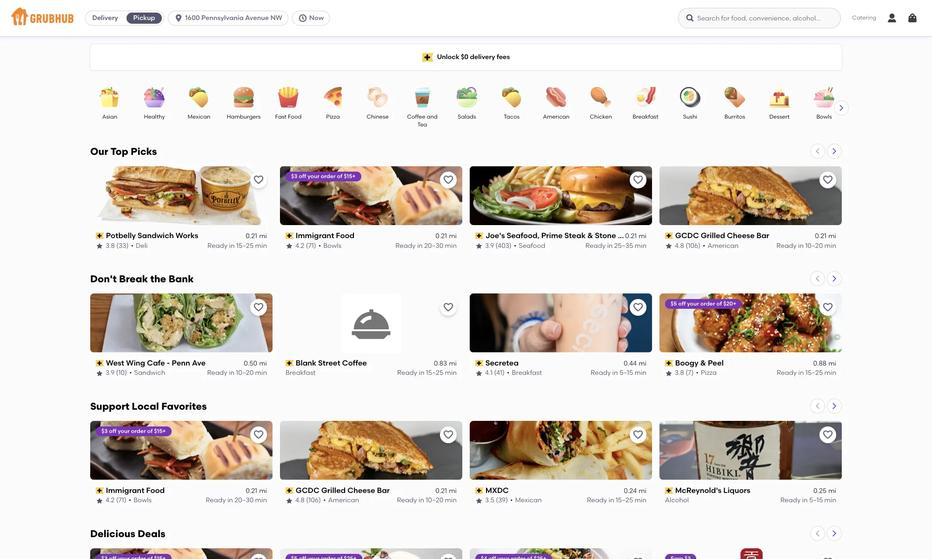 Task type: locate. For each thing, give the bounding box(es) containing it.
5–15 down 0.25
[[810, 497, 823, 505]]

1 horizontal spatial ready in 5–15 min
[[781, 497, 837, 505]]

1 horizontal spatial grilled
[[701, 231, 726, 240]]

food
[[288, 114, 302, 120], [336, 231, 355, 240], [146, 486, 165, 495]]

1 vertical spatial 4.2
[[106, 497, 115, 505]]

sushi image
[[674, 87, 707, 107]]

• bowls for immigrant food logo to the top
[[319, 242, 342, 250]]

and
[[427, 114, 438, 120]]

0.83 mi
[[434, 360, 457, 368]]

0 horizontal spatial (71)
[[116, 497, 126, 505]]

0 horizontal spatial 4.2 (71)
[[106, 497, 126, 505]]

1 horizontal spatial of
[[337, 173, 343, 180]]

ready for the middle immigrant food logo
[[206, 497, 226, 505]]

0 vertical spatial grilled
[[701, 231, 726, 240]]

1 vertical spatial • american
[[323, 497, 359, 505]]

star icon image for potbelly sandwich works logo
[[96, 242, 103, 250]]

4.2 for immigrant food logo to the top
[[295, 242, 304, 250]]

(7)
[[686, 369, 694, 377]]

blank
[[296, 359, 317, 368]]

immigrant
[[296, 231, 334, 240], [106, 486, 144, 495]]

ready in 20–30 min for immigrant food logo to the top
[[396, 242, 457, 250]]

order for the middle immigrant food logo
[[131, 428, 146, 434]]

$0
[[461, 53, 469, 61]]

boogy
[[675, 359, 699, 368]]

secretea logo image
[[470, 294, 652, 353]]

1 vertical spatial coffee
[[342, 359, 367, 368]]

mexican image
[[183, 87, 215, 107]]

0 horizontal spatial ready in 5–15 min
[[591, 369, 647, 377]]

0 vertical spatial ready in 5–15 min
[[591, 369, 647, 377]]

$3 off your order of $15+
[[291, 173, 356, 180], [101, 428, 166, 434]]

breakfast down breakfast image
[[633, 114, 659, 120]]

of for the middle immigrant food logo
[[147, 428, 153, 434]]

1 vertical spatial 5–15
[[810, 497, 823, 505]]

1 vertical spatial your
[[687, 301, 699, 307]]

mexican down mexican image
[[188, 114, 211, 120]]

0 horizontal spatial bar
[[377, 486, 390, 495]]

2 horizontal spatial american
[[708, 242, 739, 250]]

asian image
[[94, 87, 126, 107]]

ready in 15–25 min for works
[[208, 242, 267, 250]]

3.8 for potbelly sandwich works
[[106, 242, 115, 250]]

0 vertical spatial 4.2
[[295, 242, 304, 250]]

1 vertical spatial gcdc
[[296, 486, 320, 495]]

1 horizontal spatial (71)
[[306, 242, 316, 250]]

0 horizontal spatial (106)
[[306, 497, 321, 505]]

$20+
[[724, 301, 737, 307]]

caret left icon image for the
[[814, 275, 822, 282]]

1 horizontal spatial $3
[[291, 173, 298, 180]]

2 caret left icon image from the top
[[814, 275, 822, 282]]

3.5
[[485, 497, 495, 505]]

&
[[588, 231, 593, 240], [701, 359, 706, 368]]

catering
[[853, 15, 877, 21]]

fast food image
[[272, 87, 305, 107]]

save this restaurant image
[[443, 174, 454, 186], [253, 302, 264, 313], [443, 302, 454, 313], [633, 302, 644, 313], [823, 302, 834, 313], [253, 557, 264, 559], [443, 557, 454, 559], [823, 557, 834, 559]]

3.8 (7)
[[675, 369, 694, 377]]

salads
[[458, 114, 476, 120]]

star icon image for secretea logo
[[476, 370, 483, 377]]

0.21 for immigrant food logo to the top
[[436, 232, 447, 240]]

2 horizontal spatial breakfast
[[633, 114, 659, 120]]

top
[[110, 146, 128, 157]]

delivery
[[470, 53, 495, 61]]

2 vertical spatial of
[[147, 428, 153, 434]]

0 horizontal spatial food
[[146, 486, 165, 495]]

fees
[[497, 53, 510, 61]]

off for 'boogy & peel logo'
[[679, 301, 686, 307]]

1 vertical spatial 3.8
[[675, 369, 684, 377]]

star icon image for joe's seafood, prime steak & stone crab logo at the right top of the page
[[476, 242, 483, 250]]

poki dc & gong cha logo image
[[470, 548, 652, 559]]

caret left icon image for favorites
[[814, 402, 822, 410]]

caret right icon image
[[838, 104, 845, 112], [831, 148, 838, 155], [831, 275, 838, 282], [831, 402, 838, 410], [831, 530, 838, 537]]

bar
[[757, 231, 770, 240], [377, 486, 390, 495]]

0 vertical spatial 3.9
[[485, 242, 494, 250]]

now button
[[292, 11, 334, 26]]

mcreynold's liquors logo image
[[660, 421, 842, 480]]

1 horizontal spatial ready in 20–30 min
[[396, 242, 457, 250]]

2 horizontal spatial of
[[717, 301, 722, 307]]

2 vertical spatial american
[[328, 497, 359, 505]]

crab
[[618, 231, 637, 240]]

4.1
[[485, 369, 493, 377]]

0 vertical spatial gcdc grilled cheese bar logo image
[[660, 166, 842, 225]]

3.9 for joe's seafood, prime steak & stone crab
[[485, 242, 494, 250]]

0 horizontal spatial ready in 20–30 min
[[206, 497, 267, 505]]

3.9 down west
[[106, 369, 115, 377]]

pizza down peel
[[701, 369, 717, 377]]

delicious deals
[[90, 528, 165, 540]]

caret right icon image for picks
[[831, 148, 838, 155]]

& up • pizza
[[701, 359, 706, 368]]

svg image
[[887, 13, 898, 24], [907, 13, 919, 24], [298, 13, 308, 23], [686, 13, 695, 23]]

0 vertical spatial order
[[321, 173, 336, 180]]

1 horizontal spatial immigrant
[[296, 231, 334, 240]]

star icon image
[[96, 242, 103, 250], [286, 242, 293, 250], [476, 242, 483, 250], [665, 242, 673, 250], [96, 370, 103, 377], [476, 370, 483, 377], [665, 370, 673, 377], [96, 497, 103, 505], [286, 497, 293, 505], [476, 497, 483, 505]]

1 horizontal spatial coffee
[[407, 114, 426, 120]]

subscription pass image for blank street coffee logo
[[286, 360, 294, 367]]

1 horizontal spatial bowls
[[324, 242, 342, 250]]

chicken
[[590, 114, 612, 120]]

immigrant food
[[296, 231, 355, 240], [106, 486, 165, 495]]

immigrant food logo image
[[280, 166, 463, 225], [90, 421, 273, 480], [90, 548, 273, 559]]

bowls
[[817, 114, 832, 120], [324, 242, 342, 250], [134, 497, 152, 505]]

0 horizontal spatial 4.2
[[106, 497, 115, 505]]

breakfast down the secretea
[[512, 369, 542, 377]]

0 horizontal spatial coffee
[[342, 359, 367, 368]]

coffee right street
[[342, 359, 367, 368]]

1 horizontal spatial 10–20
[[426, 497, 444, 505]]

healthy
[[144, 114, 165, 120]]

gong cha (14th st dc) logo image
[[729, 548, 773, 559]]

potbelly
[[106, 231, 136, 240]]

bowls image
[[808, 87, 841, 107]]

25–35
[[615, 242, 633, 250]]

order for immigrant food logo to the top
[[321, 173, 336, 180]]

in for blank street coffee logo
[[419, 369, 425, 377]]

ready for blank street coffee logo
[[397, 369, 417, 377]]

mexican right (39)
[[515, 497, 542, 505]]

sandwich for potbelly
[[138, 231, 174, 240]]

west wing cafe - penn ave logo image
[[90, 294, 273, 353]]

subscription pass image for joe's seafood, prime steak & stone crab
[[476, 233, 484, 239]]

• bowls
[[319, 242, 342, 250], [129, 497, 152, 505]]

1 horizontal spatial mexican
[[515, 497, 542, 505]]

gcdc grilled cheese bar logo image
[[660, 166, 842, 225], [280, 421, 463, 480]]

in for mxdc logo
[[609, 497, 614, 505]]

4.8
[[675, 242, 684, 250], [295, 497, 305, 505]]

food for immigrant food logo to the top
[[336, 231, 355, 240]]

1 vertical spatial ready in 10–20 min
[[207, 369, 267, 377]]

seafood
[[519, 242, 546, 250]]

1 horizontal spatial pizza
[[701, 369, 717, 377]]

20–30
[[424, 242, 444, 250], [235, 497, 254, 505]]

0 vertical spatial off
[[299, 173, 306, 180]]

delivery button
[[86, 11, 125, 26]]

0 horizontal spatial 3.9
[[106, 369, 115, 377]]

save this restaurant image
[[253, 174, 264, 186], [633, 174, 644, 186], [823, 174, 834, 186], [253, 429, 264, 441], [443, 429, 454, 441], [633, 429, 644, 441], [823, 429, 834, 441], [633, 557, 644, 559]]

2 vertical spatial off
[[109, 428, 117, 434]]

immigrant for the middle immigrant food logo
[[106, 486, 144, 495]]

gcdc
[[675, 231, 699, 240], [296, 486, 320, 495]]

0.21 mi for joe's seafood, prime steak & stone crab logo at the right top of the page
[[625, 232, 647, 240]]

coffee and tea image
[[406, 87, 439, 107]]

1 horizontal spatial 4.2
[[295, 242, 304, 250]]

3 caret left icon image from the top
[[814, 402, 822, 410]]

$3
[[291, 173, 298, 180], [101, 428, 108, 434]]

1 vertical spatial ready in 20–30 min
[[206, 497, 267, 505]]

4 caret left icon image from the top
[[814, 530, 822, 537]]

0 vertical spatial $15+
[[344, 173, 356, 180]]

sandwich for •
[[134, 369, 165, 377]]

svg image inside now button
[[298, 13, 308, 23]]

0.50 mi
[[244, 360, 267, 368]]

0.88 mi
[[814, 360, 837, 368]]

1 vertical spatial bar
[[377, 486, 390, 495]]

• american
[[703, 242, 739, 250], [323, 497, 359, 505]]

fast food
[[275, 114, 302, 120]]

0 horizontal spatial immigrant food
[[106, 486, 165, 495]]

ready in 10–20 min
[[777, 242, 837, 250], [207, 369, 267, 377], [397, 497, 457, 505]]

off for immigrant food logo to the top
[[299, 173, 306, 180]]

ready in 5–15 min down 0.44
[[591, 369, 647, 377]]

2 vertical spatial food
[[146, 486, 165, 495]]

healthy image
[[138, 87, 171, 107]]

1 vertical spatial of
[[717, 301, 722, 307]]

3.8 left (7)
[[675, 369, 684, 377]]

• pizza
[[696, 369, 717, 377]]

subscription pass image
[[665, 233, 674, 239], [96, 360, 104, 367], [286, 360, 294, 367], [665, 360, 674, 367], [96, 488, 104, 494], [286, 488, 294, 494], [476, 488, 484, 494]]

caret left icon image
[[814, 148, 822, 155], [814, 275, 822, 282], [814, 402, 822, 410], [814, 530, 822, 537]]

1 vertical spatial 4.2 (71)
[[106, 497, 126, 505]]

1 vertical spatial $3
[[101, 428, 108, 434]]

1 horizontal spatial 5–15
[[810, 497, 823, 505]]

0 vertical spatial bowls
[[817, 114, 832, 120]]

of for 'boogy & peel logo'
[[717, 301, 722, 307]]

2 horizontal spatial ready in 10–20 min
[[777, 242, 837, 250]]

1 vertical spatial $15+
[[154, 428, 166, 434]]

1 vertical spatial &
[[701, 359, 706, 368]]

4.2 (71)
[[295, 242, 316, 250], [106, 497, 126, 505]]

0 vertical spatial 10–20
[[806, 242, 823, 250]]

0 horizontal spatial american
[[328, 497, 359, 505]]

fast
[[275, 114, 287, 120]]

dessert image
[[764, 87, 796, 107]]

ready in 5–15 min down 0.25
[[781, 497, 837, 505]]

2 horizontal spatial food
[[336, 231, 355, 240]]

min for gcdc grilled cheese bar logo to the bottom
[[445, 497, 457, 505]]

min for right gcdc grilled cheese bar logo
[[825, 242, 837, 250]]

in for potbelly sandwich works logo
[[229, 242, 235, 250]]

subscription pass image for the west wing cafe - penn ave logo
[[96, 360, 104, 367]]

0.44
[[624, 360, 637, 368]]

15–25 for coffee
[[426, 369, 444, 377]]

5–15 down 0.44
[[620, 369, 633, 377]]

in for the west wing cafe - penn ave logo
[[229, 369, 235, 377]]

$15+
[[344, 173, 356, 180], [154, 428, 166, 434]]

main navigation navigation
[[0, 0, 932, 36]]

0.21 mi for immigrant food logo to the top
[[436, 232, 457, 240]]

0 horizontal spatial of
[[147, 428, 153, 434]]

0 vertical spatial bar
[[757, 231, 770, 240]]

3.8 left "(33)"
[[106, 242, 115, 250]]

le pain quotidien (17th st nw) logo image
[[280, 548, 463, 559]]

breakfast down blank
[[286, 369, 316, 377]]

subscription pass image for the middle immigrant food logo
[[96, 488, 104, 494]]

1 vertical spatial • bowls
[[129, 497, 152, 505]]

3.9 down the joe's
[[485, 242, 494, 250]]

sandwich up "deli"
[[138, 231, 174, 240]]

pizza
[[326, 114, 340, 120], [701, 369, 717, 377]]

5–15 for secretea
[[620, 369, 633, 377]]

1 caret left icon image from the top
[[814, 148, 822, 155]]

in for the middle immigrant food logo
[[227, 497, 233, 505]]

0 horizontal spatial ready in 10–20 min
[[207, 369, 267, 377]]

1 horizontal spatial gcdc grilled cheese bar
[[675, 231, 770, 240]]

0 vertical spatial &
[[588, 231, 593, 240]]

ave
[[192, 359, 206, 368]]

1 horizontal spatial order
[[321, 173, 336, 180]]

4.2 (71) for immigrant food logo to the top
[[295, 242, 316, 250]]

1 horizontal spatial cheese
[[727, 231, 755, 240]]

coffee
[[407, 114, 426, 120], [342, 359, 367, 368]]

ready for secretea logo
[[591, 369, 611, 377]]

star icon image for the middle immigrant food logo
[[96, 497, 103, 505]]

ready for immigrant food logo to the top
[[396, 242, 416, 250]]

star icon image for right gcdc grilled cheese bar logo
[[665, 242, 673, 250]]

coffee inside the coffee and tea
[[407, 114, 426, 120]]

0.83
[[434, 360, 447, 368]]

mi
[[259, 232, 267, 240], [449, 232, 457, 240], [639, 232, 647, 240], [829, 232, 837, 240], [259, 360, 267, 368], [449, 360, 457, 368], [639, 360, 647, 368], [829, 360, 837, 368], [259, 487, 267, 495], [449, 487, 457, 495], [639, 487, 647, 495], [829, 487, 837, 495]]

chicken image
[[585, 87, 617, 107]]

coffee up tea
[[407, 114, 426, 120]]

0 vertical spatial 4.2 (71)
[[295, 242, 316, 250]]

hamburgers
[[227, 114, 261, 120]]

4.2 (71) for the middle immigrant food logo
[[106, 497, 126, 505]]

0 vertical spatial american
[[543, 114, 570, 120]]

ready in 20–30 min
[[396, 242, 457, 250], [206, 497, 267, 505]]

0 vertical spatial 4.8
[[675, 242, 684, 250]]

4.2 for the middle immigrant food logo
[[106, 497, 115, 505]]

salads image
[[451, 87, 483, 107]]

chinese image
[[362, 87, 394, 107]]

0 horizontal spatial 10–20
[[236, 369, 254, 377]]

2 vertical spatial ready in 10–20 min
[[397, 497, 457, 505]]

star icon image for immigrant food logo to the top
[[286, 242, 293, 250]]

1 horizontal spatial gcdc grilled cheese bar logo image
[[660, 166, 842, 225]]

0 vertical spatial ready in 10–20 min
[[777, 242, 837, 250]]

1 vertical spatial order
[[701, 301, 715, 307]]

0 vertical spatial of
[[337, 173, 343, 180]]

potbelly sandwich works
[[106, 231, 198, 240]]

subscription pass image
[[96, 233, 104, 239], [286, 233, 294, 239], [476, 233, 484, 239], [476, 360, 484, 367], [665, 488, 674, 494]]

prime
[[542, 231, 563, 240]]

& right the "steak"
[[588, 231, 593, 240]]

american image
[[540, 87, 573, 107]]

gcdc grilled cheese bar
[[675, 231, 770, 240], [296, 486, 390, 495]]

1 horizontal spatial ready in 10–20 min
[[397, 497, 457, 505]]

1 horizontal spatial american
[[543, 114, 570, 120]]

min for 'boogy & peel logo'
[[825, 369, 837, 377]]

order
[[321, 173, 336, 180], [701, 301, 715, 307], [131, 428, 146, 434]]

boogy & peel logo image
[[660, 294, 842, 353]]

0 vertical spatial sandwich
[[138, 231, 174, 240]]

0 vertical spatial pizza
[[326, 114, 340, 120]]

save this restaurant button
[[250, 172, 267, 188], [440, 172, 457, 188], [630, 172, 647, 188], [820, 172, 837, 188], [250, 299, 267, 316], [440, 299, 457, 316], [630, 299, 647, 316], [820, 299, 837, 316], [250, 427, 267, 443], [440, 427, 457, 443], [630, 427, 647, 443], [820, 427, 837, 443], [250, 554, 267, 559], [440, 554, 457, 559], [630, 554, 647, 559], [820, 554, 837, 559]]

0 horizontal spatial grilled
[[321, 486, 346, 495]]

delicious
[[90, 528, 135, 540]]

off for the middle immigrant food logo
[[109, 428, 117, 434]]

in for joe's seafood, prime steak & stone crab logo at the right top of the page
[[607, 242, 613, 250]]

in for immigrant food logo to the top
[[417, 242, 423, 250]]

0 vertical spatial • bowls
[[319, 242, 342, 250]]

now
[[309, 14, 324, 22]]

10–20
[[806, 242, 823, 250], [236, 369, 254, 377], [426, 497, 444, 505]]

min for "mcreynold's liquors logo"
[[825, 497, 837, 505]]

min for joe's seafood, prime steak & stone crab logo at the right top of the page
[[635, 242, 647, 250]]

0 vertical spatial mexican
[[188, 114, 211, 120]]

0.21 for the middle immigrant food logo
[[246, 487, 257, 495]]

0 vertical spatial 5–15
[[620, 369, 633, 377]]

mcreynold's
[[675, 486, 722, 495]]

burritos
[[725, 114, 746, 120]]

subscription pass image for mxdc logo
[[476, 488, 484, 494]]

0 vertical spatial $3 off your order of $15+
[[291, 173, 356, 180]]

$15+ for immigrant food logo to the top
[[344, 173, 356, 180]]

0 vertical spatial food
[[288, 114, 302, 120]]

deli
[[136, 242, 148, 250]]

(106)
[[686, 242, 701, 250], [306, 497, 321, 505]]

pizza down pizza image
[[326, 114, 340, 120]]

1 horizontal spatial $15+
[[344, 173, 356, 180]]

in
[[229, 242, 235, 250], [417, 242, 423, 250], [607, 242, 613, 250], [798, 242, 804, 250], [229, 369, 235, 377], [419, 369, 425, 377], [613, 369, 618, 377], [799, 369, 804, 377], [227, 497, 233, 505], [419, 497, 424, 505], [609, 497, 614, 505], [802, 497, 808, 505]]

sandwich down west wing cafe - penn ave
[[134, 369, 165, 377]]

1 horizontal spatial (106)
[[686, 242, 701, 250]]

•
[[131, 242, 134, 250], [319, 242, 321, 250], [514, 242, 517, 250], [703, 242, 706, 250], [129, 369, 132, 377], [507, 369, 510, 377], [696, 369, 699, 377], [129, 497, 131, 505], [323, 497, 326, 505], [510, 497, 513, 505]]

grubhub plus flag logo image
[[422, 53, 434, 62]]



Task type: vqa. For each thing, say whether or not it's contained in the screenshot.
Sunjoy® (1/2 Sweet Tea, 1/2 Lemonade) at bottom
no



Task type: describe. For each thing, give the bounding box(es) containing it.
svg image
[[174, 13, 183, 23]]

0.21 mi for the middle immigrant food logo
[[246, 487, 267, 495]]

4.1 (41)
[[485, 369, 505, 377]]

$5 off your order of $20+
[[671, 301, 737, 307]]

pennsylvania
[[201, 14, 244, 22]]

1 vertical spatial gcdc grilled cheese bar logo image
[[280, 421, 463, 480]]

star icon image for gcdc grilled cheese bar logo to the bottom
[[286, 497, 293, 505]]

don't break the bank
[[90, 273, 194, 285]]

1 horizontal spatial bar
[[757, 231, 770, 240]]

hamburgers image
[[228, 87, 260, 107]]

subscription pass image for right gcdc grilled cheese bar logo
[[665, 233, 674, 239]]

0.50
[[244, 360, 257, 368]]

burritos image
[[719, 87, 751, 107]]

liquors
[[724, 486, 751, 495]]

1 horizontal spatial • american
[[703, 242, 739, 250]]

joe's seafood, prime steak & stone crab
[[486, 231, 637, 240]]

3.9 (10)
[[106, 369, 127, 377]]

0 vertical spatial gcdc
[[675, 231, 699, 240]]

breakfast image
[[630, 87, 662, 107]]

0 vertical spatial $3
[[291, 173, 298, 180]]

0 vertical spatial (106)
[[686, 242, 701, 250]]

5–15 for mcreynold's liquors
[[810, 497, 823, 505]]

immigrant for immigrant food logo to the top
[[296, 231, 334, 240]]

15–25 for works
[[236, 242, 254, 250]]

min for mxdc logo
[[635, 497, 647, 505]]

subscription pass image for gcdc grilled cheese bar logo to the bottom
[[286, 488, 294, 494]]

0.21 for potbelly sandwich works logo
[[246, 232, 257, 240]]

$5
[[671, 301, 677, 307]]

pickup
[[133, 14, 155, 22]]

caret right icon image for favorites
[[831, 402, 838, 410]]

0 horizontal spatial $3
[[101, 428, 108, 434]]

deals
[[138, 528, 165, 540]]

3.5 (39)
[[485, 497, 508, 505]]

3.9 for west wing cafe - penn ave
[[106, 369, 115, 377]]

boogy & peel
[[675, 359, 724, 368]]

nw
[[271, 14, 282, 22]]

mcreynold's liquors
[[675, 486, 751, 495]]

-
[[167, 359, 170, 368]]

min for secretea logo
[[635, 369, 647, 377]]

unlock
[[437, 53, 460, 61]]

0.24 mi
[[624, 487, 647, 495]]

0 horizontal spatial bowls
[[134, 497, 152, 505]]

west wing cafe - penn ave
[[106, 359, 206, 368]]

local
[[132, 401, 159, 412]]

1 vertical spatial american
[[708, 242, 739, 250]]

caret right icon image for the
[[831, 275, 838, 282]]

support
[[90, 401, 129, 412]]

(403)
[[496, 242, 512, 250]]

order for 'boogy & peel logo'
[[701, 301, 715, 307]]

avenue
[[245, 14, 269, 22]]

0 horizontal spatial gcdc grilled cheese bar
[[296, 486, 390, 495]]

3.8 (33)
[[106, 242, 129, 250]]

1 vertical spatial (106)
[[306, 497, 321, 505]]

sushi
[[683, 114, 698, 120]]

in for secretea logo
[[613, 369, 618, 377]]

Search for food, convenience, alcohol... search field
[[679, 8, 841, 28]]

break
[[119, 273, 148, 285]]

tacos
[[504, 114, 520, 120]]

favorites
[[161, 401, 207, 412]]

ready in 15–25 min for coffee
[[397, 369, 457, 377]]

0.21 for joe's seafood, prime steak & stone crab logo at the right top of the page
[[625, 232, 637, 240]]

1 vertical spatial mexican
[[515, 497, 542, 505]]

2 horizontal spatial your
[[687, 301, 699, 307]]

1 horizontal spatial &
[[701, 359, 706, 368]]

1 horizontal spatial 4.8 (106)
[[675, 242, 701, 250]]

blank street coffee logo image
[[342, 294, 401, 353]]

star icon image for mxdc logo
[[476, 497, 483, 505]]

don't
[[90, 273, 117, 285]]

in for "mcreynold's liquors logo"
[[802, 497, 808, 505]]

works
[[176, 231, 198, 240]]

0 horizontal spatial &
[[588, 231, 593, 240]]

(39)
[[496, 497, 508, 505]]

• breakfast
[[507, 369, 542, 377]]

subscription pass image for secretea
[[476, 360, 484, 367]]

20–30 for immigrant food logo to the top
[[424, 242, 444, 250]]

0 horizontal spatial cheese
[[348, 486, 375, 495]]

1 vertical spatial grilled
[[321, 486, 346, 495]]

subscription pass image for immigrant food
[[286, 233, 294, 239]]

ready in 5–15 min for mcreynold's liquors
[[781, 497, 837, 505]]

20–30 for the middle immigrant food logo
[[235, 497, 254, 505]]

pickup button
[[125, 11, 164, 26]]

catering button
[[846, 8, 883, 29]]

subscription pass image for mcreynold's liquors
[[665, 488, 674, 494]]

ready in 25–35 min
[[586, 242, 647, 250]]

ready for mxdc logo
[[587, 497, 607, 505]]

$15+ for the middle immigrant food logo
[[154, 428, 166, 434]]

unlock $0 delivery fees
[[437, 53, 510, 61]]

pizza image
[[317, 87, 349, 107]]

1 vertical spatial immigrant food logo image
[[90, 421, 273, 480]]

0 horizontal spatial 4.8 (106)
[[295, 497, 321, 505]]

15–25 for peel
[[806, 369, 823, 377]]

mxdc logo image
[[470, 421, 652, 480]]

mxdc
[[486, 486, 509, 495]]

ready in 5–15 min for secretea
[[591, 369, 647, 377]]

0.25
[[814, 487, 827, 495]]

0.21 mi for potbelly sandwich works logo
[[246, 232, 267, 240]]

joe's seafood, prime steak & stone crab logo image
[[470, 166, 652, 225]]

star icon image for 'boogy & peel logo'
[[665, 370, 673, 377]]

tea
[[418, 122, 427, 128]]

ready for joe's seafood, prime steak & stone crab logo at the right top of the page
[[586, 242, 606, 250]]

asian
[[102, 114, 117, 120]]

ready for potbelly sandwich works logo
[[208, 242, 228, 250]]

1 horizontal spatial breakfast
[[512, 369, 542, 377]]

1 horizontal spatial your
[[308, 173, 320, 180]]

stone
[[595, 231, 616, 240]]

ready in 15–25 min for peel
[[777, 369, 837, 377]]

0.44 mi
[[624, 360, 647, 368]]

alcohol
[[665, 497, 689, 505]]

of for immigrant food logo to the top
[[337, 173, 343, 180]]

street
[[318, 359, 340, 368]]

min for potbelly sandwich works logo
[[255, 242, 267, 250]]

(10)
[[116, 369, 127, 377]]

• mexican
[[510, 497, 542, 505]]

chinese
[[367, 114, 389, 120]]

joe's
[[486, 231, 505, 240]]

3.9 (403)
[[485, 242, 512, 250]]

secretea
[[486, 359, 519, 368]]

tacos image
[[496, 87, 528, 107]]

the
[[150, 273, 166, 285]]

2 vertical spatial immigrant food logo image
[[90, 548, 273, 559]]

(41)
[[494, 369, 505, 377]]

delivery
[[92, 14, 118, 22]]

0 vertical spatial immigrant food
[[296, 231, 355, 240]]

0 horizontal spatial 4.8
[[295, 497, 305, 505]]

2 vertical spatial 10–20
[[426, 497, 444, 505]]

star icon image for the west wing cafe - penn ave logo
[[96, 370, 103, 377]]

min for the west wing cafe - penn ave logo
[[255, 369, 267, 377]]

0 vertical spatial gcdc grilled cheese bar
[[675, 231, 770, 240]]

peel
[[708, 359, 724, 368]]

0 horizontal spatial breakfast
[[286, 369, 316, 377]]

1 horizontal spatial 4.8
[[675, 242, 684, 250]]

1 vertical spatial pizza
[[701, 369, 717, 377]]

• deli
[[131, 242, 148, 250]]

ready for "mcreynold's liquors logo"
[[781, 497, 801, 505]]

ready in 20–30 min for the middle immigrant food logo
[[206, 497, 267, 505]]

0 vertical spatial cheese
[[727, 231, 755, 240]]

min for the middle immigrant food logo
[[255, 497, 267, 505]]

• sandwich
[[129, 369, 165, 377]]

1600
[[185, 14, 200, 22]]

0 horizontal spatial gcdc
[[296, 486, 320, 495]]

0 vertical spatial immigrant food logo image
[[280, 166, 463, 225]]

min for blank street coffee logo
[[445, 369, 457, 377]]

penn
[[172, 359, 190, 368]]

dessert
[[770, 114, 790, 120]]

1 vertical spatial (71)
[[116, 497, 126, 505]]

(33)
[[116, 242, 129, 250]]

3.8 for boogy & peel
[[675, 369, 684, 377]]

1 vertical spatial immigrant food
[[106, 486, 165, 495]]

• seafood
[[514, 242, 546, 250]]

2 horizontal spatial 10–20
[[806, 242, 823, 250]]

0.88
[[814, 360, 827, 368]]

ready for the west wing cafe - penn ave logo
[[207, 369, 227, 377]]

0 vertical spatial (71)
[[306, 242, 316, 250]]

wing
[[126, 359, 145, 368]]

food for the middle immigrant food logo
[[146, 486, 165, 495]]

1 horizontal spatial food
[[288, 114, 302, 120]]

potbelly sandwich works logo image
[[90, 166, 273, 225]]

in for 'boogy & peel logo'
[[799, 369, 804, 377]]

0.24
[[624, 487, 637, 495]]

support local favorites
[[90, 401, 207, 412]]

2 vertical spatial your
[[118, 428, 130, 434]]

subscription pass image for potbelly sandwich works
[[96, 233, 104, 239]]

min for immigrant food logo to the top
[[445, 242, 457, 250]]

subscription pass image for 'boogy & peel logo'
[[665, 360, 674, 367]]

coffee and tea
[[407, 114, 438, 128]]

picks
[[131, 146, 157, 157]]

our top picks
[[90, 146, 157, 157]]

0.25 mi
[[814, 487, 837, 495]]

• bowls for the middle immigrant food logo
[[129, 497, 152, 505]]

0 horizontal spatial mexican
[[188, 114, 211, 120]]

1 horizontal spatial $3 off your order of $15+
[[291, 173, 356, 180]]

0 horizontal spatial • american
[[323, 497, 359, 505]]

1 vertical spatial $3 off your order of $15+
[[101, 428, 166, 434]]

steak
[[565, 231, 586, 240]]

blank street coffee
[[296, 359, 367, 368]]

1 vertical spatial bowls
[[324, 242, 342, 250]]

ready for 'boogy & peel logo'
[[777, 369, 797, 377]]



